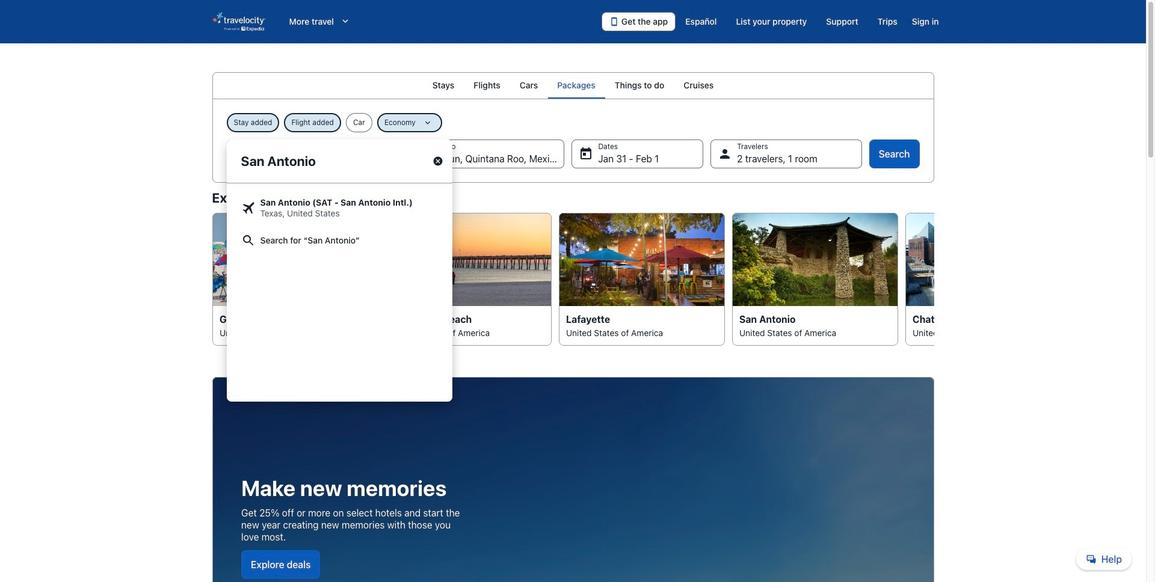Task type: describe. For each thing, give the bounding box(es) containing it.
gulf shores showing general coastal views and a sandy beach as well as a small group of people image
[[212, 213, 378, 307]]

download the app button image
[[610, 17, 619, 26]]

pensacola beach which includes a beach, a sunset and general coastal views image
[[386, 213, 552, 307]]



Task type: locate. For each thing, give the bounding box(es) containing it.
show previous card image
[[205, 272, 219, 287]]

chattanooga which includes modern architecture, a fountain and a river or creek image
[[906, 213, 1072, 307]]

lafayette showing a bar and night scenes as well as a small group of people image
[[559, 213, 725, 307]]

clear leaving from image
[[432, 156, 443, 167]]

tab list
[[212, 72, 934, 99]]

japanese tea gardens featuring a garden and a pond image
[[732, 213, 898, 307]]

Leaving from text field
[[227, 140, 452, 183]]

main content
[[0, 72, 1147, 583]]

show next card image
[[927, 272, 942, 287]]

travelocity logo image
[[212, 12, 265, 31]]



Task type: vqa. For each thing, say whether or not it's contained in the screenshot.
Swap origin and destination values ICON
no



